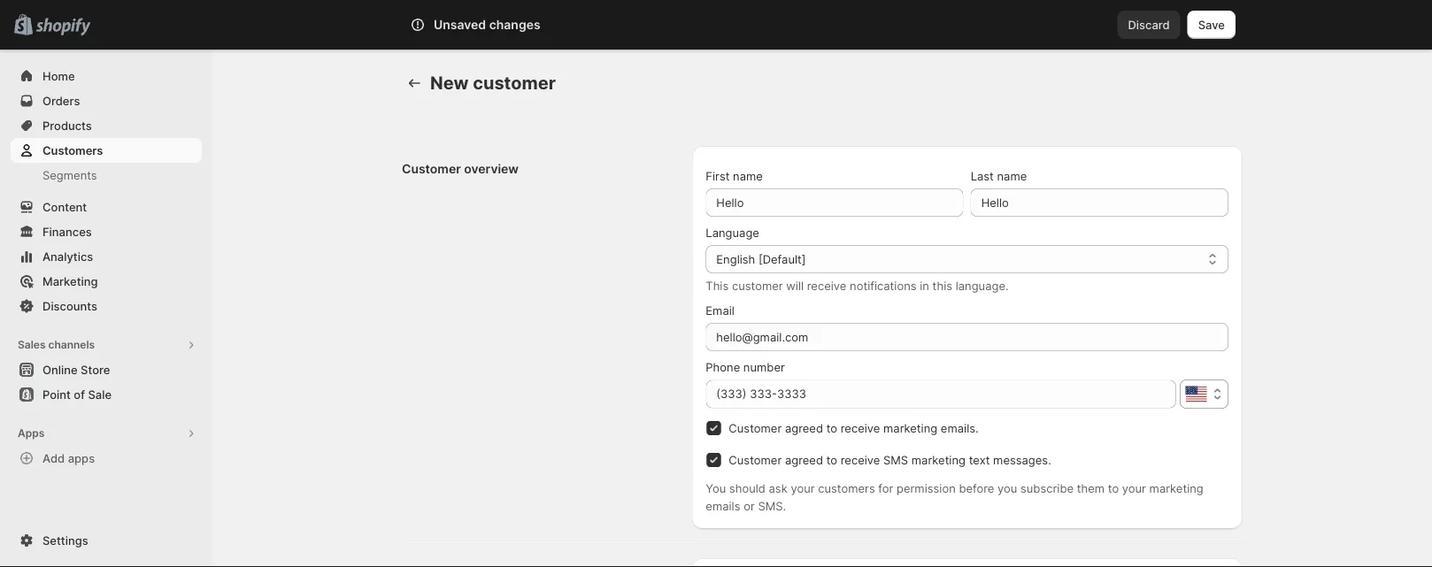 Task type: describe. For each thing, give the bounding box(es) containing it.
0 vertical spatial marketing
[[883, 421, 938, 435]]

point of sale link
[[11, 382, 202, 407]]

text
[[969, 453, 990, 467]]

finances
[[42, 225, 92, 239]]

customers
[[818, 482, 875, 495]]

for
[[878, 482, 893, 495]]

of
[[74, 388, 85, 401]]

you
[[998, 482, 1017, 495]]

online store
[[42, 363, 110, 377]]

analytics
[[42, 250, 93, 263]]

content link
[[11, 195, 202, 220]]

unsaved changes
[[434, 17, 541, 32]]

united states (+1) image
[[1186, 386, 1207, 402]]

products
[[42, 119, 92, 132]]

new customer
[[430, 72, 556, 94]]

point of sale
[[42, 388, 112, 401]]

english
[[716, 252, 755, 266]]

messages.
[[993, 453, 1051, 467]]

home
[[42, 69, 75, 83]]

channels
[[48, 339, 95, 351]]

receive for marketing
[[841, 421, 880, 435]]

overview
[[464, 162, 519, 177]]

phone
[[706, 360, 740, 374]]

english [default]
[[716, 252, 806, 266]]

receive for sms
[[841, 453, 880, 467]]

last name
[[971, 169, 1027, 183]]

customer agreed to receive sms marketing text messages.
[[729, 453, 1051, 467]]

online
[[42, 363, 78, 377]]

name for last name
[[997, 169, 1027, 183]]

customer for customer overview
[[402, 162, 461, 177]]

finances link
[[11, 220, 202, 244]]

to for marketing
[[826, 421, 837, 435]]

receive for notifications
[[807, 279, 847, 293]]

settings link
[[11, 528, 202, 553]]

language.
[[956, 279, 1009, 293]]

apps button
[[11, 421, 202, 446]]

customer for customer agreed to receive sms marketing text messages.
[[729, 453, 782, 467]]

discard button
[[1118, 11, 1181, 39]]

this
[[706, 279, 729, 293]]

changes
[[489, 17, 541, 32]]

products link
[[11, 113, 202, 138]]

apps
[[68, 451, 95, 465]]

notifications
[[850, 279, 917, 293]]

customers link
[[11, 138, 202, 163]]

customer for new
[[473, 72, 556, 94]]

email
[[706, 304, 735, 317]]

1 your from the left
[[791, 482, 815, 495]]

add apps button
[[11, 446, 202, 471]]

sale
[[88, 388, 112, 401]]

number
[[743, 360, 785, 374]]

language
[[706, 226, 759, 239]]

sales channels
[[18, 339, 95, 351]]

customers
[[42, 143, 103, 157]]

marketing link
[[11, 269, 202, 294]]

search button
[[459, 11, 973, 39]]

you
[[706, 482, 726, 495]]

point
[[42, 388, 71, 401]]

customer for customer agreed to receive marketing emails.
[[729, 421, 782, 435]]

orders
[[42, 94, 80, 108]]

segments
[[42, 168, 97, 182]]

sms.
[[758, 499, 786, 513]]

sales
[[18, 339, 46, 351]]

discard
[[1128, 18, 1170, 31]]

them
[[1077, 482, 1105, 495]]

point of sale button
[[0, 382, 212, 407]]



Task type: locate. For each thing, give the bounding box(es) containing it.
1 agreed from the top
[[785, 421, 823, 435]]

1 horizontal spatial customer
[[732, 279, 783, 293]]

analytics link
[[11, 244, 202, 269]]

this
[[933, 279, 953, 293]]

2 agreed from the top
[[785, 453, 823, 467]]

your right ask in the bottom right of the page
[[791, 482, 815, 495]]

receive
[[807, 279, 847, 293], [841, 421, 880, 435], [841, 453, 880, 467]]

to
[[826, 421, 837, 435], [826, 453, 837, 467], [1108, 482, 1119, 495]]

1 vertical spatial customer
[[732, 279, 783, 293]]

marketing up permission
[[912, 453, 966, 467]]

phone number
[[706, 360, 785, 374]]

settings
[[42, 534, 88, 548]]

0 horizontal spatial customer
[[473, 72, 556, 94]]

marketing
[[42, 274, 98, 288]]

customer
[[402, 162, 461, 177], [729, 421, 782, 435], [729, 453, 782, 467]]

1 vertical spatial marketing
[[912, 453, 966, 467]]

[default]
[[759, 252, 806, 266]]

First name text field
[[706, 189, 964, 217]]

1 vertical spatial to
[[826, 453, 837, 467]]

this customer will receive notifications in this language.
[[706, 279, 1009, 293]]

content
[[42, 200, 87, 214]]

permission
[[897, 482, 956, 495]]

shopify image
[[36, 18, 91, 36]]

segments link
[[11, 163, 202, 188]]

discounts link
[[11, 294, 202, 319]]

before
[[959, 482, 994, 495]]

0 vertical spatial customer
[[402, 162, 461, 177]]

0 vertical spatial agreed
[[785, 421, 823, 435]]

first
[[706, 169, 730, 183]]

ask
[[769, 482, 788, 495]]

marketing right "them"
[[1150, 482, 1204, 495]]

or
[[744, 499, 755, 513]]

your
[[791, 482, 815, 495], [1122, 482, 1146, 495]]

name
[[733, 169, 763, 183], [997, 169, 1027, 183]]

in
[[920, 279, 929, 293]]

subscribe
[[1021, 482, 1074, 495]]

2 vertical spatial marketing
[[1150, 482, 1204, 495]]

receive right the will
[[807, 279, 847, 293]]

orders link
[[11, 89, 202, 113]]

1 vertical spatial customer
[[729, 421, 782, 435]]

Email email field
[[706, 323, 1229, 351]]

marketing inside you should ask your customers for permission before you subscribe them to your marketing emails or sms.
[[1150, 482, 1204, 495]]

0 horizontal spatial name
[[733, 169, 763, 183]]

0 vertical spatial to
[[826, 421, 837, 435]]

online store link
[[11, 358, 202, 382]]

to for sms
[[826, 453, 837, 467]]

1 vertical spatial agreed
[[785, 453, 823, 467]]

sales channels button
[[11, 333, 202, 358]]

Last name text field
[[971, 189, 1229, 217]]

receive up 'customers'
[[841, 453, 880, 467]]

add
[[42, 451, 65, 465]]

customer agreed to receive marketing emails.
[[729, 421, 979, 435]]

add apps
[[42, 451, 95, 465]]

new
[[430, 72, 469, 94]]

apps
[[18, 427, 45, 440]]

0 horizontal spatial your
[[791, 482, 815, 495]]

agreed for customer agreed to receive marketing emails.
[[785, 421, 823, 435]]

1 vertical spatial receive
[[841, 421, 880, 435]]

emails.
[[941, 421, 979, 435]]

online store button
[[0, 358, 212, 382]]

0 vertical spatial receive
[[807, 279, 847, 293]]

2 name from the left
[[997, 169, 1027, 183]]

unsaved
[[434, 17, 486, 32]]

last
[[971, 169, 994, 183]]

you should ask your customers for permission before you subscribe them to your marketing emails or sms.
[[706, 482, 1204, 513]]

marketing
[[883, 421, 938, 435], [912, 453, 966, 467], [1150, 482, 1204, 495]]

1 horizontal spatial name
[[997, 169, 1027, 183]]

1 horizontal spatial your
[[1122, 482, 1146, 495]]

receive up customer agreed to receive sms marketing text messages.
[[841, 421, 880, 435]]

should
[[729, 482, 766, 495]]

emails
[[706, 499, 740, 513]]

1 name from the left
[[733, 169, 763, 183]]

home link
[[11, 64, 202, 89]]

store
[[81, 363, 110, 377]]

customer down changes
[[473, 72, 556, 94]]

2 vertical spatial to
[[1108, 482, 1119, 495]]

name right last
[[997, 169, 1027, 183]]

agreed for customer agreed to receive sms marketing text messages.
[[785, 453, 823, 467]]

Phone number text field
[[706, 380, 1176, 409]]

customer for this
[[732, 279, 783, 293]]

0 vertical spatial customer
[[473, 72, 556, 94]]

customer down 'english [default]'
[[732, 279, 783, 293]]

your right "them"
[[1122, 482, 1146, 495]]

2 vertical spatial customer
[[729, 453, 782, 467]]

discounts
[[42, 299, 97, 313]]

save button
[[1188, 11, 1236, 39]]

agreed
[[785, 421, 823, 435], [785, 453, 823, 467]]

name for first name
[[733, 169, 763, 183]]

2 vertical spatial receive
[[841, 453, 880, 467]]

name right first
[[733, 169, 763, 183]]

will
[[786, 279, 804, 293]]

first name
[[706, 169, 763, 183]]

marketing up sms
[[883, 421, 938, 435]]

customer overview
[[402, 162, 519, 177]]

save
[[1198, 18, 1225, 31]]

to inside you should ask your customers for permission before you subscribe them to your marketing emails or sms.
[[1108, 482, 1119, 495]]

search
[[488, 18, 526, 31]]

sms
[[883, 453, 908, 467]]

2 your from the left
[[1122, 482, 1146, 495]]

customer
[[473, 72, 556, 94], [732, 279, 783, 293]]



Task type: vqa. For each thing, say whether or not it's contained in the screenshot.
4213-
no



